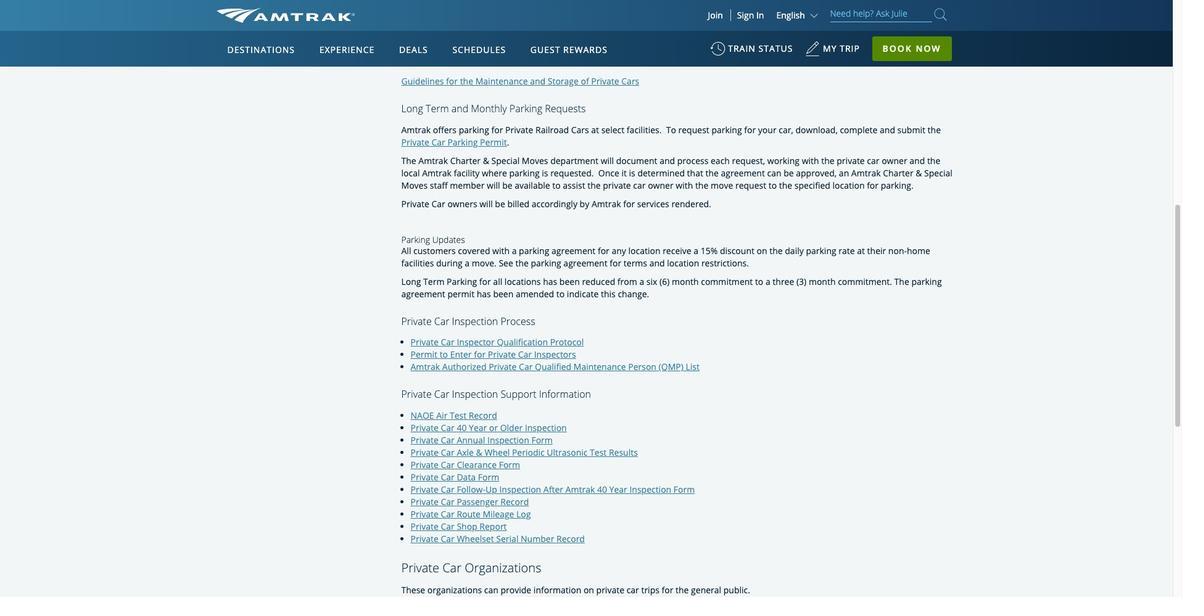 Task type: describe. For each thing, give the bounding box(es) containing it.
parking inside amtrak offers parking for private railroad cars at select facilities.  to request parking for your car, download, complete and submit the private car parking permit .
[[448, 136, 478, 148]]

parking inside long term parking for all locations has been reduced from a six (6) month commitment to a three (3) month commitment. the parking agreement permit has been amended to indicate this change.
[[911, 276, 942, 287]]

0 vertical spatial be
[[784, 167, 794, 179]]

or
[[489, 422, 498, 433]]

permit inside private car inspector qualification protocol permit to enter for private car inspectors amtrak authorized private car qualified maintenance person (qmp) list
[[411, 349, 437, 360]]

2 vertical spatial car
[[627, 584, 639, 596]]

train status
[[728, 43, 793, 54]]

private car passenger record link
[[411, 496, 529, 508]]

location inside the amtrak charter & special moves department will document and process each request, working with the private car owner and the local amtrak facility where parking is requested.  once it is determined that the agreement can be approved, an amtrak charter & special moves staff member will be available to assist the private car owner with the move request to the specified location for parking.
[[833, 179, 865, 191]]

private car shop report link
[[411, 521, 507, 532]]

provide
[[501, 584, 531, 596]]

discount
[[720, 245, 754, 256]]

term for and
[[426, 102, 449, 115]]

can inside the amtrak charter & special moves department will document and process each request, working with the private car owner and the local amtrak facility where parking is requested.  once it is determined that the agreement can be approved, an amtrak charter & special moves staff member will be available to assist the private car owner with the move request to the specified location for parking.
[[767, 167, 781, 179]]

parking inside long term parking for all locations has been reduced from a six (6) month commitment to a three (3) month commitment. the parking agreement permit has been amended to indicate this change.
[[447, 276, 477, 287]]

english button
[[776, 9, 821, 21]]

parking down guidelines for the maintenance and storage of private cars link
[[509, 102, 542, 115]]

request inside amtrak offers parking for private railroad cars at select facilities.  to request parking for your car, download, complete and submit the private car parking permit .
[[678, 124, 709, 135]]

assist
[[563, 179, 585, 191]]

0 vertical spatial charter
[[450, 155, 481, 166]]

0 horizontal spatial can
[[484, 584, 498, 596]]

sign
[[737, 9, 754, 21]]

that inside review the mechanical bulletins for any operational requirements and restrictions. review the best practices . consult the service alerts & notices to see events that may affect your travel.
[[611, 27, 627, 39]]

list
[[686, 361, 700, 373]]

for left terms
[[610, 257, 621, 269]]

naoe air test record private car 40 year or older inspection private car annual inspection form private car axle & wheel periodic ultrasonic test results private car clearance form private car data form private car follow-up inspection after amtrak 40 year inspection form private car passenger record private car route mileage log private car shop report private car wheelset serial number record
[[411, 409, 695, 545]]

your inside review the mechanical bulletins for any operational requirements and restrictions. review the best practices . consult the service alerts & notices to see events that may affect your travel.
[[674, 27, 692, 39]]

to left indicate
[[556, 288, 565, 300]]

home
[[907, 245, 930, 256]]

join button
[[701, 9, 731, 21]]

& inside naoe air test record private car 40 year or older inspection private car annual inspection form private car axle & wheel periodic ultrasonic test results private car clearance form private car data form private car follow-up inspection after amtrak 40 year inspection form private car passenger record private car route mileage log private car shop report private car wheelset serial number record
[[476, 446, 482, 458]]

2 review from the top
[[411, 15, 439, 26]]

terms
[[624, 257, 647, 269]]

railroad
[[535, 124, 569, 135]]

for inside the amtrak charter & special moves department will document and process each request, working with the private car owner and the local amtrak facility where parking is requested.  once it is determined that the agreement can be approved, an amtrak charter & special moves staff member will be available to assist the private car owner with the move request to the specified location for parking.
[[867, 179, 879, 191]]

and down submit
[[910, 155, 925, 166]]

0 vertical spatial test
[[450, 409, 467, 421]]

the inside long term parking for all locations has been reduced from a six (6) month commitment to a three (3) month commitment. the parking agreement permit has been amended to indicate this change.
[[894, 276, 909, 287]]

a left 15%
[[694, 245, 698, 256]]

the inside the amtrak charter & special moves department will document and process each request, working with the private car owner and the local amtrak facility where parking is requested.  once it is determined that the agreement can be approved, an amtrak charter & special moves staff member will be available to assist the private car owner with the move request to the specified location for parking.
[[401, 155, 416, 166]]

accordingly
[[532, 198, 577, 210]]

amtrak inside naoe air test record private car 40 year or older inspection private car annual inspection form private car axle & wheel periodic ultrasonic test results private car clearance form private car data form private car follow-up inspection after amtrak 40 year inspection form private car passenger record private car route mileage log private car shop report private car wheelset serial number record
[[565, 483, 595, 495]]

and inside parking updates all customers covered with a parking agreement for any location receive a 15% discount on the daily parking rate at their non-home facilities during a move. see the parking agreement for terms and location restrictions.
[[649, 257, 665, 269]]

billed
[[507, 198, 529, 210]]

facilities
[[401, 257, 434, 269]]

agreement inside the amtrak charter & special moves department will document and process each request, working with the private car owner and the local amtrak facility where parking is requested.  once it is determined that the agreement can be approved, an amtrak charter & special moves staff member will be available to assist the private car owner with the move request to the specified location for parking.
[[721, 167, 765, 179]]

experience
[[319, 44, 375, 56]]

shop
[[457, 521, 477, 532]]

maintenance inside private car inspector qualification protocol permit to enter for private car inspectors amtrak authorized private car qualified maintenance person (qmp) list
[[574, 361, 626, 373]]

of
[[581, 75, 589, 87]]

(qmp)
[[659, 361, 683, 373]]

guest rewards
[[530, 44, 608, 56]]

qualified
[[535, 361, 571, 373]]

results
[[609, 446, 638, 458]]

all
[[493, 276, 502, 287]]

inspection down older
[[487, 434, 529, 446]]

0 vertical spatial guidelines
[[452, 54, 499, 67]]

private car wheelset serial number record link
[[411, 533, 585, 545]]

protocol
[[550, 336, 584, 348]]

1 horizontal spatial owner
[[882, 155, 907, 166]]

process
[[501, 315, 535, 328]]

axle
[[457, 446, 474, 458]]

determined
[[638, 167, 685, 179]]

request,
[[732, 155, 765, 166]]

clearance
[[457, 459, 497, 471]]

1 vertical spatial be
[[502, 179, 512, 191]]

1 vertical spatial moves
[[401, 179, 428, 191]]

car,
[[779, 124, 793, 135]]

member
[[450, 179, 485, 191]]

and up 'determined'
[[660, 155, 675, 166]]

1 vertical spatial has
[[477, 288, 491, 300]]

private car inspector qualification protocol link
[[411, 336, 584, 348]]

for down long term and monthly parking requests
[[491, 124, 503, 135]]

for up request, at the top
[[744, 124, 756, 135]]

each
[[711, 155, 730, 166]]

covered
[[458, 245, 490, 256]]

1 vertical spatial location
[[628, 245, 660, 256]]

commitment.
[[838, 276, 892, 287]]

at inside parking updates all customers covered with a parking agreement for any location receive a 15% discount on the daily parking rate at their non-home facilities during a move. see the parking agreement for terms and location restrictions.
[[857, 245, 865, 256]]

requests
[[545, 102, 586, 115]]

inspector
[[457, 336, 495, 348]]

this
[[601, 288, 616, 300]]

0 vertical spatial will
[[601, 155, 614, 166]]

a up see
[[512, 245, 517, 256]]

inspection down the results
[[630, 483, 671, 495]]

events
[[583, 27, 609, 39]]

select
[[601, 124, 624, 135]]

guest rewards button
[[525, 33, 613, 67]]

experience button
[[314, 33, 380, 67]]

affect
[[649, 27, 672, 39]]

to inside review the mechanical bulletins for any operational requirements and restrictions. review the best practices . consult the service alerts & notices to see events that may affect your travel.
[[556, 27, 564, 39]]

and inside review the mechanical bulletins for any operational requirements and restrictions. review the best practices . consult the service alerts & notices to see events that may affect your travel.
[[678, 2, 693, 14]]

the amtrak charter & special moves department will document and process each request, working with the private car owner and the local amtrak facility where parking is requested.  once it is determined that the agreement can be approved, an amtrak charter & special moves staff member will be available to assist the private car owner with the move request to the specified location for parking.
[[401, 155, 952, 191]]

for down schedules
[[446, 75, 458, 87]]

after
[[543, 483, 563, 495]]

0 horizontal spatial maintenance
[[475, 75, 528, 87]]

review the mechanical bulletins for any operational requirements and restrictions. review the best practices . consult the service alerts & notices to see events that may affect your travel.
[[411, 2, 743, 39]]

my
[[823, 43, 837, 54]]

for inside private car inspector qualification protocol permit to enter for private car inspectors amtrak authorized private car qualified maintenance person (qmp) list
[[474, 349, 486, 360]]

0 horizontal spatial been
[[493, 288, 513, 300]]

sign in button
[[737, 9, 764, 21]]

mechanical
[[457, 2, 502, 14]]

their
[[867, 245, 886, 256]]

to left assist
[[552, 179, 561, 191]]

1 horizontal spatial been
[[559, 276, 580, 287]]

0 horizontal spatial at
[[501, 54, 510, 67]]

on inside parking updates all customers covered with a parking agreement for any location receive a 15% discount on the daily parking rate at their non-home facilities during a move. see the parking agreement for terms and location restrictions.
[[757, 245, 767, 256]]

0 horizontal spatial special
[[491, 155, 520, 166]]

general
[[691, 584, 721, 596]]

public.
[[724, 584, 750, 596]]

car inside amtrak offers parking for private railroad cars at select facilities.  to request parking for your car, download, complete and submit the private car parking permit .
[[431, 136, 445, 148]]

facilities
[[547, 54, 584, 67]]

0 horizontal spatial year
[[469, 422, 487, 433]]

to inside private car inspector qualification protocol permit to enter for private car inspectors amtrak authorized private car qualified maintenance person (qmp) list
[[440, 349, 448, 360]]

1 vertical spatial special
[[924, 167, 952, 179]]

permit to enter for private car inspectors link
[[411, 349, 576, 360]]

for left services
[[623, 198, 635, 210]]

staff
[[430, 179, 448, 191]]

travel.
[[695, 27, 720, 39]]

wheelset
[[457, 533, 494, 545]]

once
[[598, 167, 619, 179]]

and inside amtrak offers parking for private railroad cars at select facilities.  to request parking for your car, download, complete and submit the private car parking permit .
[[880, 124, 895, 135]]

book now
[[883, 43, 941, 54]]

person
[[628, 361, 656, 373]]

your inside amtrak offers parking for private railroad cars at select facilities.  to request parking for your car, download, complete and submit the private car parking permit .
[[758, 124, 777, 135]]

& inside review the mechanical bulletins for any operational requirements and restrictions. review the best practices . consult the service alerts & notices to see events that may affect your travel.
[[515, 27, 521, 39]]

private car data form link
[[411, 471, 499, 483]]

1 vertical spatial guidelines
[[401, 75, 444, 87]]

practices
[[476, 15, 512, 26]]

with inside parking updates all customers covered with a parking agreement for any location receive a 15% discount on the daily parking rate at their non-home facilities during a move. see the parking agreement for terms and location restrictions.
[[492, 245, 510, 256]]

0 horizontal spatial owner
[[648, 179, 673, 191]]

& down submit
[[916, 167, 922, 179]]

private car axle & wheel periodic ultrasonic test results link
[[411, 446, 638, 458]]

parking.
[[881, 179, 913, 191]]

regions map image
[[262, 103, 558, 276]]

any inside review the mechanical bulletins for any operational requirements and restrictions. review the best practices . consult the service alerts & notices to see events that may affect your travel.
[[555, 2, 570, 14]]

six
[[646, 276, 657, 287]]

long term parking for all locations has been reduced from a six (6) month commitment to a three (3) month commitment. the parking agreement permit has been amended to indicate this change.
[[401, 276, 942, 300]]

(3)
[[796, 276, 807, 287]]

naoe air test record link
[[411, 409, 497, 421]]

these
[[401, 584, 425, 596]]

parking inside the amtrak charter & special moves department will document and process each request, working with the private car owner and the local amtrak facility where parking is requested.  once it is determined that the agreement can be approved, an amtrak charter & special moves staff member will be available to assist the private car owner with the move request to the specified location for parking.
[[509, 167, 540, 179]]

2 vertical spatial be
[[495, 198, 505, 210]]

for inside review the mechanical bulletins for any operational requirements and restrictions. review the best practices . consult the service alerts & notices to see events that may affect your travel.
[[541, 2, 553, 14]]

air
[[436, 409, 448, 421]]

available
[[515, 179, 550, 191]]

& up "where"
[[483, 155, 489, 166]]

1 vertical spatial record
[[501, 496, 529, 508]]

wheel
[[485, 446, 510, 458]]

0 vertical spatial private
[[837, 155, 865, 166]]

follow-
[[457, 483, 486, 495]]

long for long term parking for all locations has been reduced from a six (6) month commitment to a three (3) month commitment. the parking agreement permit has been amended to indicate this change.
[[401, 276, 421, 287]]

that inside the amtrak charter & special moves department will document and process each request, working with the private car owner and the local amtrak facility where parking is requested.  once it is determined that the agreement can be approved, an amtrak charter & special moves staff member will be available to assist the private car owner with the move request to the specified location for parking.
[[687, 167, 703, 179]]

serial
[[496, 533, 518, 545]]

1 vertical spatial 40
[[597, 483, 607, 495]]



Task type: locate. For each thing, give the bounding box(es) containing it.
long for long term and monthly parking requests
[[401, 102, 423, 115]]

non-
[[888, 245, 907, 256]]

2 horizontal spatial record
[[556, 533, 585, 545]]

0 vertical spatial year
[[469, 422, 487, 433]]

private car annual inspection form link
[[411, 434, 553, 446]]

request inside the amtrak charter & special moves department will document and process each request, working with the private car owner and the local amtrak facility where parking is requested.  once it is determined that the agreement can be approved, an amtrak charter & special moves staff member will be available to assist the private car owner with the move request to the specified location for parking.
[[735, 179, 766, 191]]

2 month from the left
[[809, 276, 836, 287]]

1 vertical spatial maintenance
[[574, 361, 626, 373]]

0 vertical spatial your
[[674, 27, 692, 39]]

has
[[543, 276, 557, 287], [477, 288, 491, 300]]

1 vertical spatial on
[[584, 584, 594, 596]]

change.
[[618, 288, 649, 300]]

1 vertical spatial charter
[[883, 167, 913, 179]]

guidelines down 'service'
[[452, 54, 499, 67]]

. up service alerts & notices link
[[512, 15, 514, 26]]

permit left enter
[[411, 349, 437, 360]]

40 right after
[[597, 483, 607, 495]]

0 vertical spatial record
[[469, 409, 497, 421]]

0 horizontal spatial moves
[[401, 179, 428, 191]]

parking inside parking updates all customers covered with a parking agreement for any location receive a 15% discount on the daily parking rate at their non-home facilities during a move. see the parking agreement for terms and location restrictions.
[[401, 234, 430, 245]]

1 review from the top
[[411, 2, 439, 14]]

1 vertical spatial year
[[609, 483, 627, 495]]

bulletins
[[504, 2, 539, 14]]

1 vertical spatial with
[[676, 179, 693, 191]]

Please enter your search item search field
[[830, 6, 932, 22]]

approved,
[[796, 167, 837, 179]]

1 vertical spatial your
[[758, 124, 777, 135]]

maintenance
[[475, 75, 528, 87], [574, 361, 626, 373]]

guest
[[530, 44, 560, 56]]

to left enter
[[440, 349, 448, 360]]

1 vertical spatial private
[[603, 179, 631, 191]]

0 vertical spatial long
[[401, 102, 423, 115]]

& down private car annual inspection form link
[[476, 446, 482, 458]]

that left may
[[611, 27, 627, 39]]

record right number in the bottom of the page
[[556, 533, 585, 545]]

periodic
[[512, 446, 545, 458]]

request down request, at the top
[[735, 179, 766, 191]]

permit up "where"
[[480, 136, 507, 148]]

1 vertical spatial car
[[633, 179, 646, 191]]

train
[[728, 43, 756, 54]]

at right rate
[[857, 245, 865, 256]]

0 horizontal spatial .
[[507, 136, 509, 148]]

for up reduced on the top
[[598, 245, 609, 256]]

0 vertical spatial car
[[867, 155, 879, 166]]

organizations
[[427, 584, 482, 596]]

banner
[[0, 0, 1173, 285]]

to down working
[[769, 179, 777, 191]]

1 horizontal spatial that
[[687, 167, 703, 179]]

1 horizontal spatial any
[[612, 245, 626, 256]]

1 horizontal spatial is
[[629, 167, 635, 179]]

can down working
[[767, 167, 781, 179]]

2 vertical spatial at
[[857, 245, 865, 256]]

receive
[[663, 245, 691, 256]]

locations
[[505, 276, 541, 287]]

department
[[550, 155, 598, 166]]

naoe
[[411, 409, 434, 421]]

be down "where"
[[502, 179, 512, 191]]

maintenance down private car guidelines at amtrak facilities
[[475, 75, 528, 87]]

a left six
[[639, 276, 644, 287]]

owners
[[448, 198, 477, 210]]

deals button
[[394, 33, 433, 67]]

charter up parking.
[[883, 167, 913, 179]]

and
[[678, 2, 693, 14], [530, 75, 545, 87], [451, 102, 468, 115], [880, 124, 895, 135], [660, 155, 675, 166], [910, 155, 925, 166], [649, 257, 665, 269]]

& right the alerts
[[515, 27, 521, 39]]

2 is from the left
[[629, 167, 635, 179]]

that down process
[[687, 167, 703, 179]]

2 vertical spatial with
[[492, 245, 510, 256]]

private car 40 year or older inspection link
[[411, 422, 567, 433]]

moves up the available
[[522, 155, 548, 166]]

a
[[512, 245, 517, 256], [694, 245, 698, 256], [465, 257, 470, 269], [639, 276, 644, 287], [766, 276, 770, 287]]

at inside amtrak offers parking for private railroad cars at select facilities.  to request parking for your car, download, complete and submit the private car parking permit .
[[591, 124, 599, 135]]

cars right the of
[[621, 75, 639, 87]]

for right the trips in the bottom of the page
[[662, 584, 673, 596]]

inspection up log
[[499, 483, 541, 495]]

term for parking
[[423, 276, 444, 287]]

charter up facility
[[450, 155, 481, 166]]

report
[[480, 521, 507, 532]]

40 down naoe air test record 'link'
[[457, 422, 467, 433]]

private car clearance form link
[[411, 459, 520, 471]]

. up "where"
[[507, 136, 509, 148]]

1 horizontal spatial your
[[758, 124, 777, 135]]

1 vertical spatial long
[[401, 276, 421, 287]]

0 horizontal spatial has
[[477, 288, 491, 300]]

1 long from the top
[[401, 102, 423, 115]]

term down the during
[[423, 276, 444, 287]]

rate
[[839, 245, 855, 256]]

0 vertical spatial moves
[[522, 155, 548, 166]]

1 horizontal spatial month
[[809, 276, 836, 287]]

inspection up 'inspector' at the left
[[452, 315, 498, 328]]

join
[[708, 9, 723, 21]]

at left select
[[591, 124, 599, 135]]

cars inside amtrak offers parking for private railroad cars at select facilities.  to request parking for your car, download, complete and submit the private car parking permit .
[[571, 124, 589, 135]]

0 horizontal spatial record
[[469, 409, 497, 421]]

for right bulletins
[[541, 2, 553, 14]]

on right discount
[[757, 245, 767, 256]]

see
[[566, 27, 580, 39]]

my trip button
[[805, 37, 860, 67]]

cars down the requests
[[571, 124, 589, 135]]

be down working
[[784, 167, 794, 179]]

0 horizontal spatial on
[[584, 584, 594, 596]]

1 vertical spatial test
[[590, 446, 607, 458]]

indicate
[[567, 288, 599, 300]]

1 horizontal spatial maintenance
[[574, 361, 626, 373]]

term up offers
[[426, 102, 449, 115]]

amended
[[516, 288, 554, 300]]

with up approved,
[[802, 155, 819, 166]]

2 horizontal spatial with
[[802, 155, 819, 166]]

banner containing join
[[0, 0, 1173, 285]]

complete
[[840, 124, 878, 135]]

a down covered
[[465, 257, 470, 269]]

document
[[616, 155, 657, 166]]

car left the trips in the bottom of the page
[[627, 584, 639, 596]]

for inside long term parking for all locations has been reduced from a six (6) month commitment to a three (3) month commitment. the parking agreement permit has been amended to indicate this change.
[[479, 276, 491, 287]]

1 horizontal spatial location
[[667, 257, 699, 269]]

location up terms
[[628, 245, 660, 256]]

1 month from the left
[[672, 276, 699, 287]]

moves down local
[[401, 179, 428, 191]]

form
[[531, 434, 553, 446], [499, 459, 520, 471], [478, 471, 499, 483], [674, 483, 695, 495]]

0 vertical spatial request
[[678, 124, 709, 135]]

location down an
[[833, 179, 865, 191]]

and left storage
[[530, 75, 545, 87]]

any inside parking updates all customers covered with a parking agreement for any location receive a 15% discount on the daily parking rate at their non-home facilities during a move. see the parking agreement for terms and location restrictions.
[[612, 245, 626, 256]]

owner down 'determined'
[[648, 179, 673, 191]]

any
[[555, 2, 570, 14], [612, 245, 626, 256]]

1 vertical spatial cars
[[571, 124, 589, 135]]

1 horizontal spatial 40
[[597, 483, 607, 495]]

the down non-
[[894, 276, 909, 287]]

at up guidelines for the maintenance and storage of private cars link
[[501, 54, 510, 67]]

data
[[457, 471, 476, 483]]

best
[[457, 15, 474, 26]]

year up private car annual inspection form link
[[469, 422, 487, 433]]

car down complete
[[867, 155, 879, 166]]

all
[[401, 245, 411, 256]]

schedules link
[[448, 31, 511, 67]]

for left 'all'
[[479, 276, 491, 287]]

1 horizontal spatial charter
[[883, 167, 913, 179]]

customers
[[413, 245, 456, 256]]

long term and monthly parking requests
[[401, 102, 586, 115]]

0 horizontal spatial that
[[611, 27, 627, 39]]

1 vertical spatial review
[[411, 15, 439, 26]]

restrictions. inside review the mechanical bulletins for any operational requirements and restrictions. review the best practices . consult the service alerts & notices to see events that may affect your travel.
[[695, 2, 743, 14]]

month right (3)
[[809, 276, 836, 287]]

to
[[666, 124, 676, 135]]

0 horizontal spatial any
[[555, 2, 570, 14]]

private left the trips in the bottom of the page
[[596, 584, 624, 596]]

1 vertical spatial at
[[591, 124, 599, 135]]

car
[[867, 155, 879, 166], [633, 179, 646, 191], [627, 584, 639, 596]]

support
[[501, 388, 536, 401]]

0 horizontal spatial location
[[628, 245, 660, 256]]

and left submit
[[880, 124, 895, 135]]

parking down offers
[[448, 136, 478, 148]]

parking up 'facilities'
[[401, 234, 430, 245]]

parking updates all customers covered with a parking agreement for any location receive a 15% discount on the daily parking rate at their non-home facilities during a move. see the parking agreement for terms and location restrictions.
[[401, 234, 930, 269]]

has up amended
[[543, 276, 557, 287]]

permit inside amtrak offers parking for private railroad cars at select facilities.  to request parking for your car, download, complete and submit the private car parking permit .
[[480, 136, 507, 148]]

0 horizontal spatial permit
[[411, 349, 437, 360]]

month right "(6)"
[[672, 276, 699, 287]]

english
[[776, 9, 805, 21]]

is up the available
[[542, 167, 548, 179]]

1 horizontal spatial has
[[543, 276, 557, 287]]

long down 'facilities'
[[401, 276, 421, 287]]

1 horizontal spatial year
[[609, 483, 627, 495]]

1 vertical spatial been
[[493, 288, 513, 300]]

to left three at top right
[[755, 276, 763, 287]]

passenger
[[457, 496, 498, 508]]

1 horizontal spatial .
[[512, 15, 514, 26]]

long inside long term parking for all locations has been reduced from a six (6) month commitment to a three (3) month commitment. the parking agreement permit has been amended to indicate this change.
[[401, 276, 421, 287]]

0 vertical spatial maintenance
[[475, 75, 528, 87]]

1 horizontal spatial permit
[[480, 136, 507, 148]]

be left billed
[[495, 198, 505, 210]]

amtrak inside amtrak offers parking for private railroad cars at select facilities.  to request parking for your car, download, complete and submit the private car parking permit .
[[401, 124, 431, 135]]

submit
[[897, 124, 925, 135]]

move
[[711, 179, 733, 191]]

2 long from the top
[[401, 276, 421, 287]]

location
[[833, 179, 865, 191], [628, 245, 660, 256], [667, 257, 699, 269]]

private car guidelines at amtrak facilities
[[401, 54, 584, 67]]

1 horizontal spatial cars
[[621, 75, 639, 87]]

test right "air"
[[450, 409, 467, 421]]

has right the permit
[[477, 288, 491, 300]]

0 horizontal spatial the
[[401, 155, 416, 166]]

record up private car 40 year or older inspection link
[[469, 409, 497, 421]]

guidelines
[[452, 54, 499, 67], [401, 75, 444, 87]]

owner up parking.
[[882, 155, 907, 166]]

charter
[[450, 155, 481, 166], [883, 167, 913, 179]]

0 horizontal spatial guidelines
[[401, 75, 444, 87]]

0 vertical spatial at
[[501, 54, 510, 67]]

0 vertical spatial the
[[401, 155, 416, 166]]

agreement inside long term parking for all locations has been reduced from a six (6) month commitment to a three (3) month commitment. the parking agreement permit has been amended to indicate this change.
[[401, 288, 445, 300]]

guidelines down the deals popup button
[[401, 75, 444, 87]]

parking
[[459, 124, 489, 135], [712, 124, 742, 135], [509, 167, 540, 179], [519, 245, 549, 256], [806, 245, 836, 256], [531, 257, 561, 269], [911, 276, 942, 287]]

long up private car parking permit link
[[401, 102, 423, 115]]

private
[[837, 155, 865, 166], [603, 179, 631, 191], [596, 584, 624, 596]]

test
[[450, 409, 467, 421], [590, 446, 607, 458]]

search icon image
[[934, 6, 947, 23]]

special down submit
[[924, 167, 952, 179]]

inspection
[[452, 315, 498, 328], [452, 388, 498, 401], [525, 422, 567, 433], [487, 434, 529, 446], [499, 483, 541, 495], [630, 483, 671, 495]]

these organizations can provide information on private car trips for the general public.
[[401, 584, 750, 596]]

during
[[436, 257, 463, 269]]

private up an
[[837, 155, 865, 166]]

inspection down authorized
[[452, 388, 498, 401]]

. inside amtrak offers parking for private railroad cars at select facilities.  to request parking for your car, download, complete and submit the private car parking permit .
[[507, 136, 509, 148]]

permit
[[480, 136, 507, 148], [411, 349, 437, 360]]

1 vertical spatial any
[[612, 245, 626, 256]]

1 horizontal spatial can
[[767, 167, 781, 179]]

0 vertical spatial term
[[426, 102, 449, 115]]

1 horizontal spatial record
[[501, 496, 529, 508]]

application
[[262, 103, 558, 276]]

2 horizontal spatial at
[[857, 245, 865, 256]]

0 vertical spatial any
[[555, 2, 570, 14]]

your
[[674, 27, 692, 39], [758, 124, 777, 135]]

been down 'all'
[[493, 288, 513, 300]]

an
[[839, 167, 849, 179]]

.
[[512, 15, 514, 26], [507, 136, 509, 148]]

service
[[459, 27, 487, 39]]

a left three at top right
[[766, 276, 770, 287]]

parking up the permit
[[447, 276, 477, 287]]

inspection up periodic
[[525, 422, 567, 433]]

any up terms
[[612, 245, 626, 256]]

book
[[883, 43, 912, 54]]

1 horizontal spatial moves
[[522, 155, 548, 166]]

restrictions. down discount
[[701, 257, 749, 269]]

1 horizontal spatial special
[[924, 167, 952, 179]]

organizations
[[465, 559, 541, 576]]

0 vertical spatial location
[[833, 179, 865, 191]]

1 vertical spatial can
[[484, 584, 498, 596]]

the inside amtrak offers parking for private railroad cars at select facilities.  to request parking for your car, download, complete and submit the private car parking permit .
[[928, 124, 941, 135]]

download,
[[796, 124, 838, 135]]

private car parking permit link
[[401, 136, 507, 148]]

0 vertical spatial special
[[491, 155, 520, 166]]

private car organizations
[[401, 559, 541, 576]]

2 vertical spatial will
[[479, 198, 493, 210]]

amtrak offers parking for private railroad cars at select facilities.  to request parking for your car, download, complete and submit the private car parking permit .
[[401, 124, 941, 148]]

with up see
[[492, 245, 510, 256]]

1 horizontal spatial the
[[894, 276, 909, 287]]

route
[[457, 508, 481, 520]]

with up rendered.
[[676, 179, 693, 191]]

1 vertical spatial that
[[687, 167, 703, 179]]

1 vertical spatial owner
[[648, 179, 673, 191]]

guidelines for the maintenance and storage of private cars
[[401, 75, 639, 87]]

0 vertical spatial .
[[512, 15, 514, 26]]

and up offers
[[451, 102, 468, 115]]

. inside review the mechanical bulletins for any operational requirements and restrictions. review the best practices . consult the service alerts & notices to see events that may affect your travel.
[[512, 15, 514, 26]]

your right "affect"
[[674, 27, 692, 39]]

0 vertical spatial review
[[411, 2, 439, 14]]

daily
[[785, 245, 804, 256]]

can left provide on the bottom left of the page
[[484, 584, 498, 596]]

1 vertical spatial the
[[894, 276, 909, 287]]

by
[[580, 198, 589, 210]]

is right it
[[629, 167, 635, 179]]

see
[[499, 257, 513, 269]]

0 horizontal spatial your
[[674, 27, 692, 39]]

test left the results
[[590, 446, 607, 458]]

0 horizontal spatial cars
[[571, 124, 589, 135]]

0 vertical spatial with
[[802, 155, 819, 166]]

restrictions. inside parking updates all customers covered with a parking agreement for any location receive a 15% discount on the daily parking rate at their non-home facilities during a move. see the parking agreement for terms and location restrictions.
[[701, 257, 749, 269]]

0 vertical spatial on
[[757, 245, 767, 256]]

1 is from the left
[[542, 167, 548, 179]]

notices
[[524, 27, 554, 39]]

for left parking.
[[867, 179, 879, 191]]

on right information
[[584, 584, 594, 596]]

rendered.
[[671, 198, 711, 210]]

enter
[[450, 349, 472, 360]]

can
[[767, 167, 781, 179], [484, 584, 498, 596]]

and left join
[[678, 2, 693, 14]]

your left car,
[[758, 124, 777, 135]]

destinations button
[[222, 33, 300, 67]]

monthly
[[471, 102, 507, 115]]

requirements
[[620, 2, 675, 14]]

0 vertical spatial 40
[[457, 422, 467, 433]]

to left see
[[556, 27, 564, 39]]

restrictions. up travel.
[[695, 2, 743, 14]]

1 horizontal spatial with
[[676, 179, 693, 191]]

0 horizontal spatial month
[[672, 276, 699, 287]]

best practices link
[[457, 15, 512, 26]]

amtrak image
[[216, 8, 355, 23]]

0 vertical spatial restrictions.
[[695, 2, 743, 14]]

maintenance down protocol
[[574, 361, 626, 373]]

number
[[521, 533, 554, 545]]

0 horizontal spatial request
[[678, 124, 709, 135]]

2 vertical spatial private
[[596, 584, 624, 596]]

2 vertical spatial location
[[667, 257, 699, 269]]

information
[[534, 584, 581, 596]]

private car inspection process
[[401, 315, 535, 328]]

term inside long term parking for all locations has been reduced from a six (6) month commitment to a three (3) month commitment. the parking agreement permit has been amended to indicate this change.
[[423, 276, 444, 287]]

0 vertical spatial has
[[543, 276, 557, 287]]

been up indicate
[[559, 276, 580, 287]]

1 vertical spatial request
[[735, 179, 766, 191]]

amtrak inside private car inspector qualification protocol permit to enter for private car inspectors amtrak authorized private car qualified maintenance person (qmp) list
[[411, 361, 440, 373]]

schedules
[[452, 44, 506, 56]]

1 vertical spatial will
[[487, 179, 500, 191]]



Task type: vqa. For each thing, say whether or not it's contained in the screenshot.


